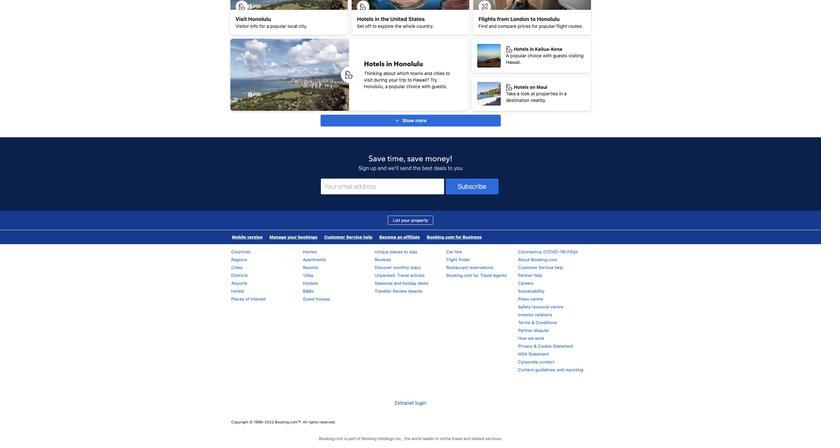 Task type: describe. For each thing, give the bounding box(es) containing it.
the inside save time, save money! sign up and we'll send the best deals to you
[[413, 165, 421, 171]]

coronavirus (covid-19) faqs about booking.com customer service help partner help careers sustainability press centre safety resource centre investor relations terms & conditions partner dispute how we work privacy & cookie statement msa statement corporate contact content guidelines and reporting
[[519, 249, 584, 373]]

for inside visit honolulu visitor info for a popular local city.
[[260, 23, 266, 29]]

show
[[403, 118, 415, 123]]

countries link
[[231, 249, 251, 255]]

save
[[408, 153, 424, 164]]

unpacked:
[[375, 273, 396, 278]]

hotels for maui
[[514, 84, 529, 90]]

part
[[349, 437, 356, 442]]

©
[[250, 420, 253, 425]]

which
[[397, 70, 410, 76]]

b&bs link
[[303, 289, 314, 294]]

booking.com inside navigation
[[427, 235, 455, 240]]

visiting
[[569, 53, 584, 58]]

holdings
[[378, 437, 395, 442]]

list your property
[[393, 218, 429, 223]]

unpacked: travel articles link
[[375, 273, 425, 278]]

homes
[[303, 249, 317, 255]]

in for honolulu
[[387, 60, 393, 69]]

work
[[535, 336, 545, 341]]

hotels in honolulu image
[[230, 39, 349, 111]]

1996–2023
[[254, 420, 274, 425]]

service inside navigation
[[347, 235, 362, 240]]

districts link
[[231, 273, 248, 278]]

destination
[[506, 97, 530, 103]]

hotels on maui image
[[478, 82, 501, 106]]

with inside a popular choice with guests visiting hawaii.
[[543, 53, 552, 58]]

customer service help
[[325, 235, 373, 240]]

customer inside coronavirus (covid-19) faqs about booking.com customer service help partner help careers sustainability press centre safety resource centre investor relations terms & conditions partner dispute how we work privacy & cookie statement msa statement corporate contact content guidelines and reporting
[[519, 265, 538, 270]]

regions
[[231, 257, 247, 262]]

time,
[[388, 153, 406, 164]]

terms & conditions link
[[519, 320, 557, 325]]

local
[[288, 23, 298, 29]]

cities link
[[231, 265, 243, 270]]

business
[[463, 235, 482, 240]]

property
[[412, 218, 429, 223]]

press centre link
[[519, 297, 543, 302]]

honolulu inside flights from london to honolulu find and compare prices for popular flight routes.
[[537, 16, 560, 22]]

country.
[[417, 23, 434, 29]]

we
[[529, 336, 534, 341]]

extranet
[[395, 400, 414, 406]]

is
[[344, 437, 347, 442]]

countries
[[231, 249, 251, 255]]

a inside hotels in honolulu thinking about which towns and cities to visit during your trip to hawaii? try honolulu, a popular choice with guests.
[[386, 84, 388, 89]]

become an affiliate link
[[376, 230, 424, 244]]

your for manage your bookings
[[288, 235, 297, 240]]

visit honolulu image
[[230, 0, 348, 10]]

to inside flights from london to honolulu find and compare prices for popular flight routes.
[[531, 16, 536, 22]]

service inside coronavirus (covid-19) faqs about booking.com customer service help partner help careers sustainability press centre safety resource centre investor relations terms & conditions partner dispute how we work privacy & cookie statement msa statement corporate contact content guidelines and reporting
[[539, 265, 554, 270]]

to inside unique places to stay reviews discover monthly stays unpacked: travel articles seasonal and holiday deals traveller review awards
[[404, 249, 408, 255]]

to right cities
[[446, 70, 451, 76]]

guest
[[303, 297, 315, 302]]

cookie
[[538, 344, 552, 349]]

customer inside navigation
[[325, 235, 345, 240]]

reserved.
[[320, 420, 336, 425]]

apartments link
[[303, 257, 326, 262]]

login
[[416, 400, 427, 406]]

careers
[[519, 281, 534, 286]]

stays
[[411, 265, 421, 270]]

reviews link
[[375, 257, 391, 262]]

travel inside unique places to stay reviews discover monthly stays unpacked: travel articles seasonal and holiday deals traveller review awards
[[397, 273, 409, 278]]

whole
[[403, 23, 416, 29]]

villas link
[[303, 273, 314, 278]]

stay
[[410, 249, 418, 255]]

on
[[530, 84, 536, 90]]

reporting
[[566, 367, 584, 373]]

1 vertical spatial statement
[[529, 352, 550, 357]]

all
[[303, 420, 307, 425]]

choice inside hotels in honolulu thinking about which towns and cities to visit during your trip to hawaii? try honolulu, a popular choice with guests.
[[407, 84, 421, 89]]

hotels in the united states set off to explore the whole country.
[[357, 16, 434, 29]]

careers link
[[519, 281, 534, 286]]

deals inside save time, save money! sign up and we'll send the best deals to you
[[434, 165, 447, 171]]

travel
[[452, 437, 463, 442]]

online
[[440, 437, 451, 442]]

1 vertical spatial help
[[555, 265, 564, 270]]

2 partner from the top
[[519, 328, 533, 333]]

apartments
[[303, 257, 326, 262]]

resource
[[532, 304, 550, 310]]

maui
[[537, 84, 548, 90]]

save time, save money! sign up and we'll send the best deals to you
[[359, 153, 463, 171]]

a up destination
[[518, 91, 520, 96]]

corporate
[[519, 360, 539, 365]]

resorts
[[303, 265, 318, 270]]

1 horizontal spatial statement
[[553, 344, 574, 349]]

and right travel
[[464, 437, 471, 442]]

hostels
[[303, 281, 318, 286]]

flights from london to honolulu image
[[474, 0, 591, 10]]

routes.
[[569, 23, 584, 29]]

set
[[357, 23, 364, 29]]

relations
[[536, 312, 553, 318]]

investor relations link
[[519, 312, 553, 318]]

about
[[384, 70, 396, 76]]

cities
[[434, 70, 445, 76]]

booking.com is part of booking holdings inc., the world leader in online travel and related services.
[[319, 437, 503, 442]]

the up explore on the top left of the page
[[381, 16, 389, 22]]

become
[[380, 235, 397, 240]]

of inside countries regions cities districts airports hotels places of interest
[[246, 297, 250, 302]]

contact
[[540, 360, 555, 365]]

booking.com™.
[[275, 420, 302, 425]]

customer service help link for become an affiliate
[[321, 230, 376, 244]]

privacy
[[519, 344, 533, 349]]

(covid-
[[544, 249, 560, 255]]

in inside take a look at properties in a destination nearby.
[[560, 91, 563, 96]]

1 vertical spatial of
[[357, 437, 361, 442]]

unique places to stay reviews discover monthly stays unpacked: travel articles seasonal and holiday deals traveller review awards
[[375, 249, 429, 294]]

regions link
[[231, 257, 247, 262]]

hotels for kailua-
[[514, 46, 529, 52]]

travel inside 'car hire flight finder restaurant reservations booking.com for travel agents'
[[480, 273, 492, 278]]

and inside save time, save money! sign up and we'll send the best deals to you
[[378, 165, 387, 171]]

manage your bookings
[[270, 235, 318, 240]]

popular inside a popular choice with guests visiting hawaii.
[[511, 53, 527, 58]]

mobile
[[232, 235, 246, 240]]

safety resource centre link
[[519, 304, 564, 310]]

in inside save time, save money! footer
[[436, 437, 439, 442]]

content guidelines and reporting link
[[519, 367, 584, 373]]

popular inside hotels in honolulu thinking about which towns and cities to visit during your trip to hawaii? try honolulu, a popular choice with guests.
[[389, 84, 406, 89]]

hotels inside countries regions cities districts airports hotels places of interest
[[231, 289, 244, 294]]

hotels in the united states image
[[352, 0, 470, 10]]

a inside visit honolulu visitor info for a popular local city.
[[267, 23, 269, 29]]

safety
[[519, 304, 531, 310]]

terms
[[519, 320, 531, 325]]

off
[[366, 23, 372, 29]]

1 partner from the top
[[519, 273, 533, 278]]

in for the
[[375, 16, 380, 22]]

dispute
[[534, 328, 549, 333]]

seasonal and holiday deals link
[[375, 281, 429, 286]]

1 vertical spatial &
[[534, 344, 537, 349]]



Task type: locate. For each thing, give the bounding box(es) containing it.
popular up "hawaii." on the top right of the page
[[511, 53, 527, 58]]

0 horizontal spatial of
[[246, 297, 250, 302]]

for inside flights from london to honolulu find and compare prices for popular flight routes.
[[532, 23, 538, 29]]

flight
[[557, 23, 568, 29]]

1 vertical spatial partner
[[519, 328, 533, 333]]

2 vertical spatial help
[[534, 273, 543, 278]]

and up 'try'
[[425, 70, 433, 76]]

navigation inside save time, save money! footer
[[229, 230, 486, 244]]

honolulu,
[[364, 84, 384, 89]]

you
[[454, 165, 463, 171]]

find
[[479, 23, 488, 29]]

version
[[247, 235, 263, 240]]

help inside navigation
[[364, 235, 373, 240]]

to
[[531, 16, 536, 22], [373, 23, 377, 29], [446, 70, 451, 76], [408, 77, 412, 83], [448, 165, 453, 171], [404, 249, 408, 255]]

a
[[506, 53, 510, 58]]

0 vertical spatial service
[[347, 235, 362, 240]]

hotels for the
[[357, 16, 374, 22]]

1 vertical spatial customer
[[519, 265, 538, 270]]

help down 19)
[[555, 265, 564, 270]]

the down "save"
[[413, 165, 421, 171]]

choice
[[528, 53, 542, 58], [407, 84, 421, 89]]

hotels up "hawaii." on the top right of the page
[[514, 46, 529, 52]]

booking.com down restaurant
[[447, 273, 473, 278]]

info
[[250, 23, 258, 29]]

1 vertical spatial customer service help link
[[519, 265, 564, 270]]

0 vertical spatial statement
[[553, 344, 574, 349]]

to right 'off'
[[373, 23, 377, 29]]

try
[[431, 77, 438, 83]]

1 horizontal spatial help
[[534, 273, 543, 278]]

your down about
[[389, 77, 398, 83]]

flights from london to honolulu find and compare prices for popular flight routes.
[[479, 16, 584, 29]]

partner help link
[[519, 273, 543, 278]]

deals down articles
[[418, 281, 429, 286]]

0 vertical spatial centre
[[531, 297, 543, 302]]

take
[[506, 91, 516, 96]]

travel up seasonal and holiday deals "link"
[[397, 273, 409, 278]]

1 horizontal spatial with
[[543, 53, 552, 58]]

mobile version link
[[229, 230, 266, 244]]

1 horizontal spatial customer service help link
[[519, 265, 564, 270]]

towns
[[411, 70, 423, 76]]

airports
[[231, 281, 247, 286]]

for left business
[[456, 235, 462, 240]]

hire
[[455, 249, 462, 255]]

and right up
[[378, 165, 387, 171]]

1 horizontal spatial travel
[[480, 273, 492, 278]]

your inside navigation
[[288, 235, 297, 240]]

houses
[[316, 297, 330, 302]]

0 vertical spatial help
[[364, 235, 373, 240]]

show more
[[403, 118, 427, 123]]

& up the msa statement link
[[534, 344, 537, 349]]

booking.com inside 'car hire flight finder restaurant reservations booking.com for travel agents'
[[447, 273, 473, 278]]

hotels up places
[[231, 289, 244, 294]]

popular left flight
[[540, 23, 556, 29]]

services.
[[486, 437, 503, 442]]

hotels up 'off'
[[357, 16, 374, 22]]

1 horizontal spatial customer
[[519, 265, 538, 270]]

hotels in kailua-kona image
[[478, 44, 501, 68]]

take a look at properties in a destination nearby.
[[506, 91, 567, 103]]

of right places
[[246, 297, 250, 302]]

in inside hotels in honolulu thinking about which towns and cities to visit during your trip to hawaii? try honolulu, a popular choice with guests.
[[387, 60, 393, 69]]

1 horizontal spatial honolulu
[[394, 60, 423, 69]]

0 vertical spatial deals
[[434, 165, 447, 171]]

investor
[[519, 312, 534, 318]]

1 vertical spatial with
[[422, 84, 431, 89]]

customer
[[325, 235, 345, 240], [519, 265, 538, 270]]

seasonal
[[375, 281, 393, 286]]

0 vertical spatial of
[[246, 297, 250, 302]]

choice down hawaii?
[[407, 84, 421, 89]]

2 horizontal spatial your
[[402, 218, 410, 223]]

leader
[[423, 437, 435, 442]]

list your property link
[[388, 216, 434, 225]]

deals inside unique places to stay reviews discover monthly stays unpacked: travel articles seasonal and holiday deals traveller review awards
[[418, 281, 429, 286]]

0 horizontal spatial service
[[347, 235, 362, 240]]

popular down trip
[[389, 84, 406, 89]]

and down flights
[[489, 23, 497, 29]]

0 horizontal spatial with
[[422, 84, 431, 89]]

help left become
[[364, 235, 373, 240]]

places of interest link
[[231, 297, 266, 302]]

navigation
[[229, 230, 486, 244]]

with down "kailua-" in the right top of the page
[[543, 53, 552, 58]]

honolulu up flight
[[537, 16, 560, 22]]

0 vertical spatial with
[[543, 53, 552, 58]]

in for kailua-
[[530, 46, 534, 52]]

honolulu inside hotels in honolulu thinking about which towns and cities to visit during your trip to hawaii? try honolulu, a popular choice with guests.
[[394, 60, 423, 69]]

to inside hotels in the united states set off to explore the whole country.
[[373, 23, 377, 29]]

with inside hotels in honolulu thinking about which towns and cities to visit during your trip to hawaii? try honolulu, a popular choice with guests.
[[422, 84, 431, 89]]

to left the you at the top right
[[448, 165, 453, 171]]

for down 'reservations'
[[474, 273, 479, 278]]

united
[[391, 16, 407, 22]]

flight finder link
[[447, 257, 471, 262]]

monthly
[[393, 265, 409, 270]]

and left the reporting
[[557, 367, 564, 373]]

show more button
[[321, 115, 501, 127]]

affiliate
[[404, 235, 420, 240]]

2 vertical spatial your
[[288, 235, 297, 240]]

your inside hotels in honolulu thinking about which towns and cities to visit during your trip to hawaii? try honolulu, a popular choice with guests.
[[389, 77, 398, 83]]

trip
[[400, 77, 407, 83]]

finder
[[459, 257, 471, 262]]

and inside unique places to stay reviews discover monthly stays unpacked: travel articles seasonal and holiday deals traveller review awards
[[394, 281, 402, 286]]

copyright
[[231, 420, 249, 425]]

airports link
[[231, 281, 247, 286]]

how we work link
[[519, 336, 545, 341]]

statement up corporate contact link
[[529, 352, 550, 357]]

0 vertical spatial your
[[389, 77, 398, 83]]

districts
[[231, 273, 248, 278]]

places
[[390, 249, 403, 255]]

in up about
[[387, 60, 393, 69]]

booking.com up car
[[427, 235, 455, 240]]

statement right cookie
[[553, 344, 574, 349]]

0 horizontal spatial customer service help link
[[321, 230, 376, 244]]

in up explore on the top left of the page
[[375, 16, 380, 22]]

with down hawaii?
[[422, 84, 431, 89]]

manage your bookings link
[[267, 230, 321, 244]]

& up partner dispute link
[[532, 320, 535, 325]]

traveller
[[375, 289, 392, 294]]

and up traveller review awards link
[[394, 281, 402, 286]]

your for list your property
[[402, 218, 410, 223]]

customer right the bookings
[[325, 235, 345, 240]]

kailua-
[[535, 46, 551, 52]]

customer up partner help "link"
[[519, 265, 538, 270]]

0 horizontal spatial statement
[[529, 352, 550, 357]]

honolulu inside visit honolulu visitor info for a popular local city.
[[248, 16, 271, 22]]

hotels inside hotels in the united states set off to explore the whole country.
[[357, 16, 374, 22]]

popular inside flights from london to honolulu find and compare prices for popular flight routes.
[[540, 23, 556, 29]]

partner up careers at the bottom
[[519, 273, 533, 278]]

0 vertical spatial choice
[[528, 53, 542, 58]]

2 travel from the left
[[480, 273, 492, 278]]

1 horizontal spatial of
[[357, 437, 361, 442]]

2 horizontal spatial honolulu
[[537, 16, 560, 22]]

help down about booking.com link
[[534, 273, 543, 278]]

homes link
[[303, 249, 317, 255]]

to up "prices"
[[531, 16, 536, 22]]

an
[[398, 235, 403, 240]]

get the free booking.com app now region
[[229, 395, 593, 436]]

1 horizontal spatial centre
[[551, 304, 564, 310]]

customer service help link for partner help
[[519, 265, 564, 270]]

of right part
[[357, 437, 361, 442]]

hotels
[[357, 16, 374, 22], [514, 46, 529, 52], [364, 60, 385, 69], [514, 84, 529, 90], [231, 289, 244, 294]]

up
[[371, 165, 377, 171]]

in left online
[[436, 437, 439, 442]]

a right properties
[[565, 91, 567, 96]]

popular inside visit honolulu visitor info for a popular local city.
[[270, 23, 287, 29]]

1 vertical spatial deals
[[418, 281, 429, 286]]

kona
[[551, 46, 563, 52]]

0 vertical spatial customer service help link
[[321, 230, 376, 244]]

centre up resource on the bottom of the page
[[531, 297, 543, 302]]

booking.com left is
[[319, 437, 343, 442]]

we'll
[[388, 165, 399, 171]]

navigation containing mobile version
[[229, 230, 486, 244]]

restaurant
[[447, 265, 468, 270]]

car
[[447, 249, 454, 255]]

for inside navigation
[[456, 235, 462, 240]]

and inside coronavirus (covid-19) faqs about booking.com customer service help partner help careers sustainability press centre safety resource centre investor relations terms & conditions partner dispute how we work privacy & cookie statement msa statement corporate contact content guidelines and reporting
[[557, 367, 564, 373]]

traveller review awards link
[[375, 289, 423, 294]]

booking.com inside coronavirus (covid-19) faqs about booking.com customer service help partner help careers sustainability press centre safety resource centre investor relations terms & conditions partner dispute how we work privacy & cookie statement msa statement corporate contact content guidelines and reporting
[[532, 257, 558, 262]]

in inside hotels in the united states set off to explore the whole country.
[[375, 16, 380, 22]]

the down united at the top left of page
[[395, 23, 402, 29]]

0 horizontal spatial centre
[[531, 297, 543, 302]]

properties
[[537, 91, 558, 96]]

for inside 'car hire flight finder restaurant reservations booking.com for travel agents'
[[474, 273, 479, 278]]

0 horizontal spatial your
[[288, 235, 297, 240]]

in right properties
[[560, 91, 563, 96]]

visit honolulu visitor info for a popular local city.
[[236, 16, 308, 29]]

popular left 'local' at the top left
[[270, 23, 287, 29]]

0 horizontal spatial deals
[[418, 281, 429, 286]]

for right info
[[260, 23, 266, 29]]

hotels up the thinking on the top left
[[364, 60, 385, 69]]

partner down terms
[[519, 328, 533, 333]]

1 vertical spatial centre
[[551, 304, 564, 310]]

0 horizontal spatial help
[[364, 235, 373, 240]]

more
[[416, 118, 427, 123]]

content
[[519, 367, 534, 373]]

in left "kailua-" in the right top of the page
[[530, 46, 534, 52]]

Your email address email field
[[321, 179, 444, 195]]

centre up relations
[[551, 304, 564, 310]]

coronavirus (covid-19) faqs link
[[519, 249, 578, 255]]

deals down money!
[[434, 165, 447, 171]]

0 vertical spatial customer
[[325, 235, 345, 240]]

1 horizontal spatial your
[[389, 77, 398, 83]]

2 horizontal spatial help
[[555, 265, 564, 270]]

compare
[[498, 23, 517, 29]]

1 horizontal spatial choice
[[528, 53, 542, 58]]

booking.com down coronavirus (covid-19) faqs link
[[532, 257, 558, 262]]

to left stay at bottom
[[404, 249, 408, 255]]

1 horizontal spatial service
[[539, 265, 554, 270]]

the right inc., on the left bottom
[[405, 437, 411, 442]]

and inside flights from london to honolulu find and compare prices for popular flight routes.
[[489, 23, 497, 29]]

1 travel from the left
[[397, 273, 409, 278]]

your right the list in the left top of the page
[[402, 218, 410, 223]]

0 vertical spatial &
[[532, 320, 535, 325]]

restaurant reservations link
[[447, 265, 494, 270]]

honolulu up which
[[394, 60, 423, 69]]

extranet login link
[[395, 395, 427, 412]]

about booking.com link
[[519, 257, 558, 262]]

countries regions cities districts airports hotels places of interest
[[231, 249, 266, 302]]

partner
[[519, 273, 533, 278], [519, 328, 533, 333]]

hotels link
[[231, 289, 244, 294]]

honolulu up info
[[248, 16, 271, 22]]

money!
[[426, 153, 453, 164]]

to inside save time, save money! sign up and we'll send the best deals to you
[[448, 165, 453, 171]]

for right "prices"
[[532, 23, 538, 29]]

discover
[[375, 265, 392, 270]]

1 vertical spatial service
[[539, 265, 554, 270]]

travel down 'reservations'
[[480, 273, 492, 278]]

look
[[521, 91, 530, 96]]

1 vertical spatial your
[[402, 218, 410, 223]]

resorts link
[[303, 265, 318, 270]]

booking.com for business link
[[424, 230, 486, 244]]

hotels for honolulu
[[364, 60, 385, 69]]

and inside hotels in honolulu thinking about which towns and cities to visit during your trip to hawaii? try honolulu, a popular choice with guests.
[[425, 70, 433, 76]]

world
[[412, 437, 422, 442]]

hotels inside hotels in honolulu thinking about which towns and cities to visit during your trip to hawaii? try honolulu, a popular choice with guests.
[[364, 60, 385, 69]]

press
[[519, 297, 530, 302]]

choice inside a popular choice with guests visiting hawaii.
[[528, 53, 542, 58]]

at
[[531, 91, 535, 96]]

to right trip
[[408, 77, 412, 83]]

guests
[[553, 53, 568, 58]]

a down the during
[[386, 84, 388, 89]]

msa
[[519, 352, 528, 357]]

0 horizontal spatial travel
[[397, 273, 409, 278]]

hotels up the look
[[514, 84, 529, 90]]

1 vertical spatial choice
[[407, 84, 421, 89]]

save time, save money! footer
[[0, 137, 822, 447]]

your
[[389, 77, 398, 83], [402, 218, 410, 223], [288, 235, 297, 240]]

0 vertical spatial partner
[[519, 273, 533, 278]]

0 horizontal spatial honolulu
[[248, 16, 271, 22]]

prices
[[518, 23, 531, 29]]

0 horizontal spatial customer
[[325, 235, 345, 240]]

a right info
[[267, 23, 269, 29]]

your right manage
[[288, 235, 297, 240]]

choice down hotels in kailua-kona
[[528, 53, 542, 58]]

1 horizontal spatial deals
[[434, 165, 447, 171]]

0 horizontal spatial choice
[[407, 84, 421, 89]]



Task type: vqa. For each thing, say whether or not it's contained in the screenshot.
Self catering
no



